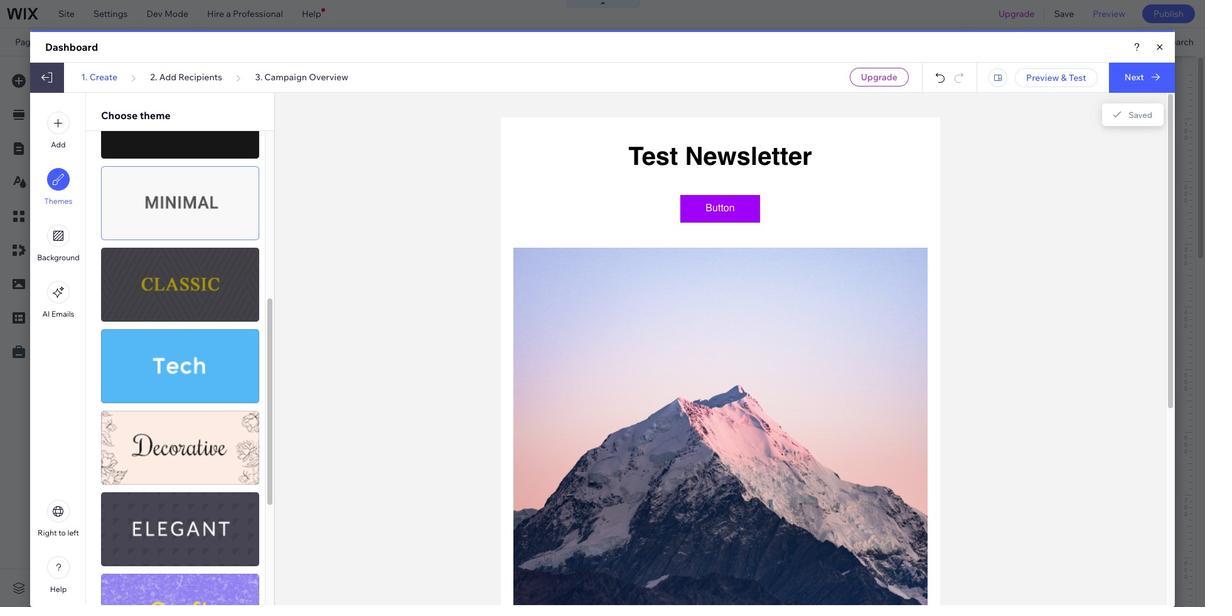 Task type: locate. For each thing, give the bounding box(es) containing it.
connect
[[415, 36, 450, 48]]

preview
[[1093, 8, 1126, 19]]

?
[[1094, 88, 1098, 97]]

results
[[86, 36, 124, 48]]

hire a professional
[[207, 8, 283, 19]]

publish
[[1154, 8, 1184, 19]]

upgrade
[[999, 8, 1035, 19]]

help
[[302, 8, 321, 19]]

search
[[1165, 36, 1194, 48]]

search
[[47, 36, 84, 48]]

search button
[[1139, 28, 1205, 56]]

preview button
[[1084, 0, 1135, 28]]

save button
[[1045, 0, 1084, 28]]

your
[[452, 36, 471, 48]]

settings
[[93, 8, 128, 19]]

site
[[395, 36, 410, 48]]

search results
[[47, 36, 124, 48]]

site
[[58, 8, 75, 19]]



Task type: describe. For each thing, give the bounding box(es) containing it.
hire
[[207, 8, 224, 19]]

professional
[[233, 8, 283, 19]]

save
[[1054, 8, 1074, 19]]

https://jamespeterson1902.wixsite.com/my-
[[216, 36, 395, 48]]

100% button
[[1027, 28, 1078, 56]]

domain
[[473, 36, 504, 48]]

? button
[[1094, 88, 1098, 97]]

publish button
[[1142, 4, 1195, 23]]

mode
[[165, 8, 188, 19]]

100%
[[1047, 36, 1070, 48]]

tools
[[1105, 36, 1127, 48]]

tools button
[[1079, 28, 1138, 56]]

https://jamespeterson1902.wixsite.com/my-site connect your domain
[[216, 36, 504, 48]]

a
[[226, 8, 231, 19]]

dev
[[147, 8, 163, 19]]

dev mode
[[147, 8, 188, 19]]



Task type: vqa. For each thing, say whether or not it's contained in the screenshot.
BROSH CRM 0
no



